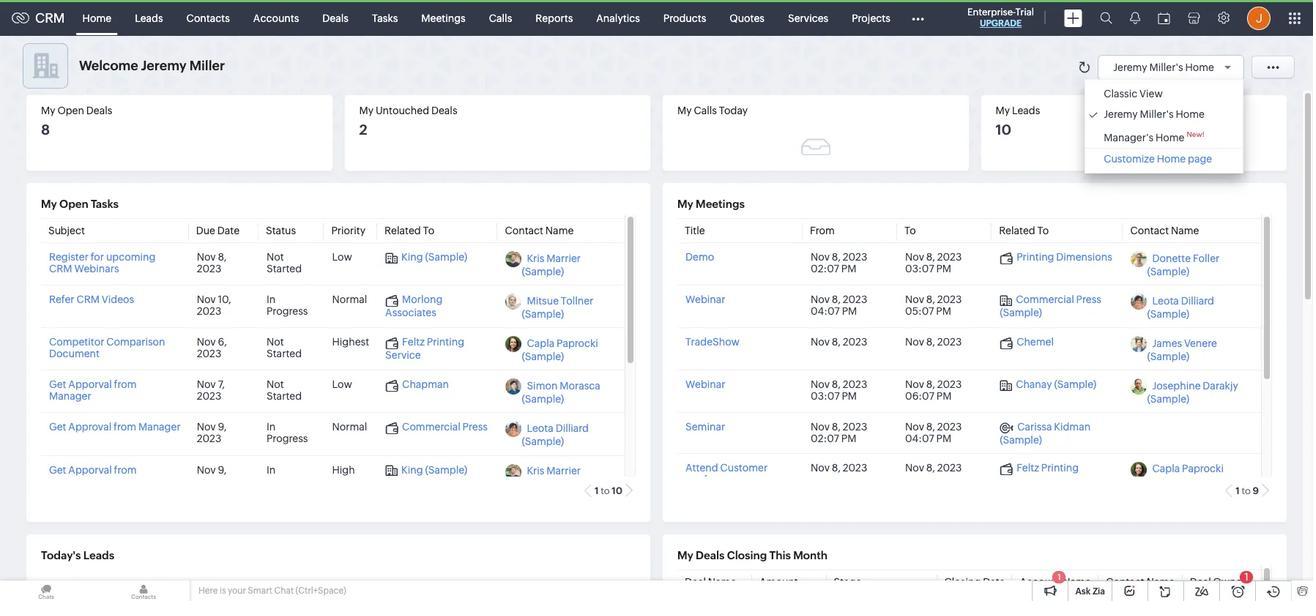 Task type: describe. For each thing, give the bounding box(es) containing it.
kris marrier (sample) link for high
[[522, 465, 581, 490]]

3 to from the left
[[1038, 225, 1049, 237]]

home up welcome
[[82, 12, 111, 24]]

1 horizontal spatial 04:07
[[905, 433, 934, 445]]

refer crm videos
[[49, 294, 134, 306]]

0 vertical spatial capla paprocki (sample) link
[[522, 338, 598, 363]]

not started for 7,
[[267, 379, 302, 402]]

associates
[[385, 307, 436, 319]]

king (sample) for low
[[401, 251, 467, 263]]

attend
[[686, 462, 718, 474]]

0 vertical spatial nov 8, 2023 03:07 pm
[[905, 251, 962, 275]]

my for my calls today
[[678, 105, 692, 116]]

webinars
[[74, 263, 119, 275]]

home up classic view link at the top right of the page
[[1185, 61, 1214, 73]]

contact name link up donette
[[1131, 225, 1199, 237]]

deal name link
[[685, 577, 736, 588]]

my meetings
[[678, 198, 745, 210]]

0 vertical spatial jeremy miller's home
[[1113, 61, 1214, 73]]

refer
[[49, 294, 74, 306]]

classic
[[1104, 88, 1138, 100]]

nov 8, 2023 02:07 pm for 03:07
[[811, 251, 867, 275]]

nov 10, 2023
[[197, 294, 231, 317]]

king for high
[[401, 464, 423, 476]]

josephine darakjy (sample)
[[1147, 380, 1238, 405]]

kidman
[[1054, 422, 1091, 433]]

1 horizontal spatial meetings
[[696, 198, 745, 210]]

morlong associates link
[[385, 294, 443, 319]]

02:07 for nov 8, 2023 03:07 pm
[[811, 263, 839, 275]]

0 vertical spatial closing
[[727, 549, 767, 562]]

title
[[685, 225, 705, 237]]

welcome
[[79, 58, 138, 73]]

webinar link for 03:07
[[686, 379, 726, 391]]

attend customer conference
[[686, 462, 768, 485]]

(sample) inside simon morasca (sample)
[[522, 394, 564, 405]]

donette foller (sample) link
[[1147, 253, 1220, 278]]

my calls today
[[678, 105, 748, 116]]

get for low
[[49, 379, 66, 391]]

in progress for morlong associates
[[267, 294, 308, 317]]

welcome jeremy miller
[[79, 58, 225, 73]]

projects link
[[840, 0, 902, 36]]

name left deal owner in the bottom right of the page
[[1147, 577, 1175, 588]]

2
[[359, 122, 367, 138]]

0 vertical spatial crm
[[35, 10, 65, 26]]

stage
[[834, 577, 862, 588]]

deals link
[[311, 0, 360, 36]]

0 vertical spatial capla paprocki (sample)
[[522, 338, 598, 363]]

nov 8, 2023 02:07 pm for 04:07
[[811, 422, 867, 445]]

0 horizontal spatial tasks
[[91, 198, 119, 210]]

contact name link for related to
[[505, 225, 574, 237]]

search element
[[1091, 0, 1121, 36]]

chanay (sample)
[[1016, 379, 1097, 391]]

10,
[[218, 294, 231, 306]]

tollner
[[561, 295, 594, 307]]

my for my meetings
[[678, 198, 694, 210]]

carissa kidman (sample)
[[1000, 422, 1091, 446]]

status link
[[266, 225, 296, 237]]

printing inside 'link'
[[1017, 251, 1054, 263]]

press for commercial press
[[463, 422, 488, 433]]

name left zia
[[1063, 577, 1091, 588]]

jeremy for the bottom "jeremy miller's home" link
[[1104, 108, 1138, 120]]

miller
[[190, 58, 225, 73]]

mitsue
[[527, 295, 559, 307]]

0 horizontal spatial leota
[[527, 423, 554, 435]]

printing dimensions
[[1017, 251, 1112, 263]]

contact name up donette
[[1131, 225, 1199, 237]]

here is your smart chat (ctrl+space)
[[198, 586, 346, 596]]

nov 8, 2023 for register for upcoming crm webinars
[[197, 251, 227, 275]]

profile element
[[1239, 0, 1280, 36]]

2 related from the left
[[999, 225, 1035, 237]]

1 to 10
[[595, 486, 623, 497]]

0 horizontal spatial leota dilliard (sample) link
[[522, 423, 589, 448]]

jeremy left miller at the left top
[[141, 58, 187, 73]]

get for high
[[49, 464, 66, 476]]

refer crm videos link
[[49, 294, 134, 306]]

marrier for high
[[547, 465, 581, 477]]

contact for name
[[1106, 577, 1145, 588]]

1 horizontal spatial leads
[[135, 12, 163, 24]]

morasca
[[560, 380, 600, 392]]

deal owner link
[[1190, 577, 1246, 588]]

home inside manager's home new!
[[1156, 132, 1185, 143]]

customize
[[1104, 153, 1155, 165]]

chemel
[[1017, 336, 1054, 348]]

1 vertical spatial feltz printing service link
[[1000, 462, 1079, 487]]

2 vertical spatial crm
[[76, 294, 100, 306]]

home down manager's home new!
[[1157, 153, 1186, 165]]

10 for 1 to 10
[[612, 486, 623, 497]]

trial
[[1016, 7, 1034, 18]]

approval
[[68, 422, 111, 433]]

dimensions
[[1056, 251, 1112, 263]]

0 vertical spatial dilliard
[[1181, 295, 1214, 307]]

not started for 8,
[[267, 251, 302, 275]]

in progress for king (sample)
[[267, 464, 308, 487]]

videos
[[102, 294, 134, 306]]

due
[[196, 225, 215, 237]]

2023 inside 'nov 8, 2023 05:07 pm'
[[937, 294, 962, 306]]

this
[[769, 549, 791, 562]]

account name link
[[1020, 577, 1091, 588]]

zia
[[1093, 587, 1105, 597]]

ask
[[1076, 587, 1091, 597]]

1 horizontal spatial leota
[[1152, 295, 1179, 307]]

manager's home new!
[[1104, 130, 1205, 143]]

nov 8, 2023 for tradeshow
[[811, 336, 867, 348]]

1 vertical spatial 03:07
[[811, 391, 840, 402]]

0 horizontal spatial leota dilliard (sample)
[[522, 423, 589, 448]]

my for my deals closing this month
[[678, 549, 694, 562]]

calls link
[[477, 0, 524, 36]]

accounts link
[[242, 0, 311, 36]]

1 horizontal spatial nov 8, 2023 04:07 pm
[[905, 422, 962, 445]]

2023 inside nov 8, 2023
[[197, 263, 221, 275]]

nov inside nov 10, 2023
[[197, 294, 216, 306]]

7,
[[218, 379, 225, 391]]

kris marrier (sample) for low
[[522, 253, 581, 278]]

attend customer conference link
[[686, 462, 768, 485]]

get apporval from manager link for nov 7, 2023
[[49, 379, 137, 402]]

competitor
[[49, 336, 104, 348]]

my for my leads 10
[[996, 105, 1010, 116]]

related to for 2nd related to link from right
[[385, 225, 435, 237]]

(sample) inside mitsue tollner (sample)
[[522, 309, 564, 320]]

register for upcoming crm webinars link
[[49, 251, 156, 275]]

status
[[266, 225, 296, 237]]

name up donette
[[1171, 225, 1199, 237]]

0 horizontal spatial service
[[385, 350, 421, 361]]

nov 6, 2023
[[197, 336, 227, 360]]

new!
[[1187, 130, 1205, 138]]

capla for the right capla paprocki (sample) link
[[1152, 464, 1180, 475]]

from for low
[[114, 379, 137, 391]]

get apporval from manager for nov 7, 2023
[[49, 379, 137, 402]]

0 vertical spatial feltz printing service
[[385, 336, 464, 361]]

donette
[[1152, 253, 1191, 265]]

date for closing date
[[983, 577, 1005, 588]]

james venere (sample)
[[1147, 338, 1217, 363]]

0 horizontal spatial calls
[[489, 12, 512, 24]]

my for my open deals 8
[[41, 105, 55, 116]]

press for commercial press (sample)
[[1076, 294, 1102, 306]]

my leads 10
[[996, 105, 1040, 138]]

1 vertical spatial jeremy miller's home
[[1104, 108, 1205, 120]]

meetings inside 'link'
[[421, 12, 466, 24]]

document
[[49, 348, 100, 360]]

manager for low
[[49, 391, 91, 402]]

kris marrier (sample) link for low
[[522, 253, 581, 278]]

simon morasca (sample)
[[522, 380, 600, 405]]

capla for capla paprocki (sample) link to the top
[[527, 338, 555, 350]]

owner
[[1213, 577, 1246, 588]]

progress for morlong associates
[[267, 306, 308, 317]]

nov inside 'nov 8, 2023 05:07 pm'
[[905, 294, 924, 306]]

9, for get apporval from manager
[[218, 464, 227, 476]]

0 horizontal spatial nov 8, 2023 03:07 pm
[[811, 379, 867, 402]]

1 horizontal spatial feltz
[[1017, 462, 1039, 474]]

open for deals
[[57, 105, 84, 116]]

services link
[[776, 0, 840, 36]]

my open deals 8
[[41, 105, 112, 138]]

deal for deal owner
[[1190, 577, 1211, 588]]

nov inside nov 6, 2023
[[197, 336, 216, 348]]

contact up donette
[[1131, 225, 1169, 237]]

2 vertical spatial printing
[[1041, 462, 1079, 474]]

0 vertical spatial leota dilliard (sample)
[[1147, 295, 1214, 320]]

progress for king (sample)
[[267, 476, 308, 487]]

manager's
[[1104, 132, 1154, 143]]

0 horizontal spatial feltz printing service link
[[385, 336, 464, 361]]

(sample) inside james venere (sample)
[[1147, 351, 1190, 363]]

register for upcoming crm webinars
[[49, 251, 156, 275]]

my open tasks
[[41, 198, 119, 210]]

deals up the "deal name"
[[696, 549, 725, 562]]

reports
[[536, 12, 573, 24]]

(sample) inside carissa kidman (sample)
[[1000, 434, 1042, 446]]

today's
[[41, 549, 81, 562]]

analytics link
[[585, 0, 652, 36]]

classic view
[[1104, 88, 1163, 100]]

untouched
[[376, 105, 429, 116]]

contact name for to
[[505, 225, 574, 237]]

due date link
[[196, 225, 240, 237]]

title link
[[685, 225, 705, 237]]

create menu image
[[1064, 9, 1083, 27]]

1 horizontal spatial calls
[[694, 105, 717, 116]]

8, inside nov 8, 2023 06:07 pm
[[926, 379, 935, 391]]

your
[[228, 586, 246, 596]]

miller's for top "jeremy miller's home" link
[[1150, 61, 1183, 73]]

manager for normal
[[138, 422, 181, 433]]

8
[[41, 122, 50, 138]]

highest
[[332, 336, 369, 348]]

products
[[663, 12, 706, 24]]

pm inside 'nov 8, 2023 05:07 pm'
[[936, 306, 951, 317]]

0 horizontal spatial feltz
[[402, 336, 425, 348]]

1 to from the left
[[423, 225, 435, 237]]

tradeshow link
[[686, 336, 740, 348]]

deal name
[[685, 577, 736, 588]]

0 vertical spatial 04:07
[[811, 306, 840, 317]]

0 vertical spatial leota dilliard (sample) link
[[1147, 295, 1214, 320]]

started for nov 7, 2023
[[267, 391, 302, 402]]

open for tasks
[[59, 198, 88, 210]]

closing date link
[[945, 577, 1005, 588]]

1 horizontal spatial capla paprocki (sample) link
[[1147, 464, 1224, 488]]

1 horizontal spatial feltz printing service
[[1000, 462, 1079, 487]]

related to for second related to link
[[999, 225, 1049, 237]]

calendar image
[[1158, 12, 1170, 24]]

2023 inside nov 10, 2023
[[197, 306, 221, 317]]

ask zia
[[1076, 587, 1105, 597]]

(sample) inside josephine darakjy (sample)
[[1147, 394, 1190, 405]]

commercial for commercial press (sample)
[[1016, 294, 1074, 306]]

priority link
[[331, 225, 366, 237]]

not started for 6,
[[267, 336, 302, 360]]

contacts
[[186, 12, 230, 24]]

signals element
[[1121, 0, 1149, 36]]

not for nov 7, 2023
[[267, 379, 284, 391]]

(sample) inside donette foller (sample)
[[1147, 266, 1190, 278]]

2023 inside nov 6, 2023
[[197, 348, 221, 360]]

darakjy
[[1203, 380, 1238, 392]]



Task type: locate. For each thing, give the bounding box(es) containing it.
0 vertical spatial nov 8, 2023 02:07 pm
[[811, 251, 867, 275]]

contact name
[[505, 225, 574, 237], [1131, 225, 1199, 237], [1106, 577, 1175, 588]]

1 nov 9, 2023 from the top
[[197, 422, 227, 445]]

manager up approval
[[49, 391, 91, 402]]

0 vertical spatial feltz printing service link
[[385, 336, 464, 361]]

jeremy miller's home link down classic view link at the top right of the page
[[1089, 108, 1239, 120]]

related right priority
[[385, 225, 421, 237]]

king for low
[[401, 251, 423, 263]]

2 9, from the top
[[218, 464, 227, 476]]

for
[[91, 251, 104, 263]]

1 horizontal spatial commercial
[[1016, 294, 1074, 306]]

2 related to link from the left
[[999, 225, 1049, 237]]

from for normal
[[114, 422, 136, 433]]

contact name right zia
[[1106, 577, 1175, 588]]

open inside my open deals 8
[[57, 105, 84, 116]]

2 get apporval from manager link from the top
[[49, 464, 137, 487]]

jeremy for top "jeremy miller's home" link
[[1113, 61, 1147, 73]]

1 vertical spatial service
[[1000, 475, 1035, 487]]

kris marrier (sample) link left 1 to 10 on the bottom of page
[[522, 465, 581, 490]]

related up "printing dimensions" 'link'
[[999, 225, 1035, 237]]

1 horizontal spatial feltz printing service link
[[1000, 462, 1079, 487]]

name
[[546, 225, 574, 237], [1171, 225, 1199, 237], [708, 577, 736, 588], [1063, 577, 1091, 588], [1147, 577, 1175, 588]]

to for my open tasks
[[601, 486, 610, 497]]

1 vertical spatial commercial
[[402, 422, 461, 433]]

1 vertical spatial leota dilliard (sample)
[[522, 423, 589, 448]]

jeremy miller's home up classic view link at the top right of the page
[[1113, 61, 1214, 73]]

8, inside nov 8, 2023
[[218, 251, 227, 263]]

feltz printing service down carissa kidman (sample) link
[[1000, 462, 1079, 487]]

king (sample) down commercial press link
[[401, 464, 467, 476]]

1 horizontal spatial capla paprocki (sample)
[[1147, 464, 1224, 488]]

04:07
[[811, 306, 840, 317], [905, 433, 934, 445]]

1 vertical spatial get apporval from manager link
[[49, 464, 137, 487]]

1 webinar from the top
[[686, 294, 726, 306]]

get apporval from manager up approval
[[49, 379, 137, 402]]

commercial down "printing dimensions" 'link'
[[1016, 294, 1074, 306]]

2 nov 9, 2023 from the top
[[197, 464, 227, 487]]

0 vertical spatial commercial
[[1016, 294, 1074, 306]]

3 not started from the top
[[267, 379, 302, 402]]

contact name link right zia
[[1106, 577, 1175, 588]]

low down highest
[[332, 379, 352, 391]]

kris marrier (sample) left 1 to 10 on the bottom of page
[[522, 465, 581, 490]]

1 not started from the top
[[267, 251, 302, 275]]

2 kris marrier (sample) from the top
[[522, 465, 581, 490]]

1 vertical spatial meetings
[[696, 198, 745, 210]]

high
[[332, 464, 355, 476]]

name up mitsue
[[546, 225, 574, 237]]

create menu element
[[1055, 0, 1091, 36]]

signals image
[[1130, 12, 1140, 24]]

normal for morlong associates
[[332, 294, 367, 306]]

started down status 'link'
[[267, 263, 302, 275]]

1 kris from the top
[[527, 253, 544, 265]]

feltz printing service up chapman at bottom left
[[385, 336, 464, 361]]

webinar for nov 8, 2023 03:07 pm
[[686, 379, 726, 391]]

0 horizontal spatial to
[[423, 225, 435, 237]]

search image
[[1100, 12, 1113, 24]]

0 vertical spatial king (sample)
[[401, 251, 467, 263]]

0 vertical spatial jeremy miller's home link
[[1113, 61, 1236, 73]]

started
[[267, 263, 302, 275], [267, 348, 302, 360], [267, 391, 302, 402]]

amount link
[[760, 577, 798, 588]]

press
[[1076, 294, 1102, 306], [463, 422, 488, 433]]

date left 'account'
[[983, 577, 1005, 588]]

printing down carissa kidman (sample) link
[[1041, 462, 1079, 474]]

1 vertical spatial not started
[[267, 336, 302, 360]]

0 vertical spatial open
[[57, 105, 84, 116]]

not for nov 8, 2023
[[267, 251, 284, 263]]

02:07 for nov 8, 2023 04:07 pm
[[811, 433, 839, 445]]

my inside my open deals 8
[[41, 105, 55, 116]]

webinar down demo
[[686, 294, 726, 306]]

0 vertical spatial started
[[267, 263, 302, 275]]

manager for high
[[49, 476, 91, 487]]

0 horizontal spatial related to link
[[385, 225, 435, 237]]

nov inside nov 8, 2023 06:07 pm
[[905, 379, 924, 391]]

kris for low
[[527, 253, 544, 265]]

not started right 7,
[[267, 379, 302, 402]]

9, for get approval from manager
[[218, 422, 227, 433]]

feltz printing service link down carissa kidman (sample) link
[[1000, 462, 1079, 487]]

1 started from the top
[[267, 263, 302, 275]]

home up customize home page 'link'
[[1156, 132, 1185, 143]]

printing down associates
[[427, 336, 464, 348]]

jeremy miller's home
[[1113, 61, 1214, 73], [1104, 108, 1205, 120]]

leota dilliard (sample) link down simon morasca (sample)
[[522, 423, 589, 448]]

1 to from the left
[[601, 486, 610, 497]]

apporval down approval
[[68, 464, 112, 476]]

today
[[719, 105, 748, 116]]

get apporval from manager link up approval
[[49, 379, 137, 402]]

2023 inside nov 7, 2023
[[197, 391, 221, 402]]

nov inside nov 7, 2023
[[197, 379, 216, 391]]

home link
[[71, 0, 123, 36]]

not for nov 6, 2023
[[267, 336, 284, 348]]

king (sample) up the morlong
[[401, 251, 467, 263]]

jeremy miller's home down view
[[1104, 108, 1205, 120]]

0 horizontal spatial paprocki
[[557, 338, 598, 350]]

1 vertical spatial 04:07
[[905, 433, 934, 445]]

2 normal from the top
[[332, 422, 367, 433]]

kris marrier (sample) for high
[[522, 465, 581, 490]]

amount
[[760, 577, 798, 588]]

0 horizontal spatial meetings
[[421, 12, 466, 24]]

king (sample) link down commercial press link
[[385, 464, 467, 477]]

1 marrier from the top
[[547, 253, 581, 265]]

leads
[[135, 12, 163, 24], [1012, 105, 1040, 116], [83, 549, 114, 562]]

0 vertical spatial leads
[[135, 12, 163, 24]]

1 vertical spatial apporval
[[68, 464, 112, 476]]

1 vertical spatial closing
[[945, 577, 981, 588]]

1 in from the top
[[267, 294, 276, 306]]

0 horizontal spatial deal
[[685, 577, 706, 588]]

is
[[220, 586, 226, 596]]

leota dilliard (sample)
[[1147, 295, 1214, 320], [522, 423, 589, 448]]

0 vertical spatial printing
[[1017, 251, 1054, 263]]

smart
[[248, 586, 272, 596]]

not
[[267, 251, 284, 263], [267, 336, 284, 348], [267, 379, 284, 391]]

normal
[[332, 294, 367, 306], [332, 422, 367, 433]]

0 vertical spatial meetings
[[421, 12, 466, 24]]

king (sample) link for low
[[385, 251, 467, 264]]

in for get apporval from manager
[[267, 464, 276, 476]]

normal up high
[[332, 422, 367, 433]]

home
[[82, 12, 111, 24], [1185, 61, 1214, 73], [1176, 108, 1205, 120], [1156, 132, 1185, 143], [1157, 153, 1186, 165]]

1 vertical spatial marrier
[[547, 465, 581, 477]]

0 vertical spatial marrier
[[547, 253, 581, 265]]

not started down status 'link'
[[267, 251, 302, 275]]

get for normal
[[49, 422, 66, 433]]

1 horizontal spatial capla
[[1152, 464, 1180, 475]]

8,
[[218, 251, 227, 263], [832, 251, 841, 263], [926, 251, 935, 263], [832, 294, 841, 306], [926, 294, 935, 306], [832, 336, 841, 348], [926, 336, 935, 348], [832, 379, 841, 391], [926, 379, 935, 391], [832, 422, 841, 433], [926, 422, 935, 433], [832, 462, 841, 474], [926, 462, 935, 474]]

apporval for nov 7, 2023
[[68, 379, 112, 391]]

jeremy down classic
[[1104, 108, 1138, 120]]

2 vertical spatial not started
[[267, 379, 302, 402]]

(sample) inside "chanay (sample)" link
[[1054, 379, 1097, 391]]

2 vertical spatial leads
[[83, 549, 114, 562]]

1 in progress from the top
[[267, 294, 308, 317]]

2 vertical spatial from
[[114, 464, 137, 476]]

contact name up mitsue
[[505, 225, 574, 237]]

1 get apporval from manager from the top
[[49, 379, 137, 402]]

3 from from the top
[[114, 464, 137, 476]]

kris
[[527, 253, 544, 265], [527, 465, 544, 477]]

1 vertical spatial printing
[[427, 336, 464, 348]]

james
[[1152, 338, 1182, 350]]

my untouched deals 2
[[359, 105, 457, 138]]

apporval for nov 9, 2023
[[68, 464, 112, 476]]

kris for high
[[527, 465, 544, 477]]

deals left tasks link
[[323, 12, 349, 24]]

0 vertical spatial in
[[267, 294, 276, 306]]

my inside my untouched deals 2
[[359, 105, 374, 116]]

chemel link
[[1000, 336, 1054, 350]]

2 to from the left
[[1242, 486, 1251, 497]]

get apporval from manager link for nov 9, 2023
[[49, 464, 137, 487]]

king down commercial press link
[[401, 464, 423, 476]]

progress for commercial press
[[267, 433, 308, 445]]

1 king (sample) from the top
[[401, 251, 467, 263]]

marrier for low
[[547, 253, 581, 265]]

apporval
[[68, 379, 112, 391], [68, 464, 112, 476]]

chats image
[[0, 581, 92, 601]]

not started right 6,
[[267, 336, 302, 360]]

king (sample) link for high
[[385, 464, 467, 477]]

conference
[[686, 474, 740, 485]]

related to right priority
[[385, 225, 435, 237]]

from down competitor comparison document
[[114, 379, 137, 391]]

closing date
[[945, 577, 1005, 588]]

seminar
[[686, 422, 725, 433]]

2 vertical spatial manager
[[49, 476, 91, 487]]

started for nov 8, 2023
[[267, 263, 302, 275]]

3 in progress from the top
[[267, 464, 308, 487]]

capla paprocki (sample) up simon
[[522, 338, 598, 363]]

king (sample) link up the morlong
[[385, 251, 467, 264]]

nov 7, 2023
[[197, 379, 225, 402]]

capla paprocki (sample) link left 1 to 9
[[1147, 464, 1224, 488]]

leota dilliard (sample) link up james on the bottom right of page
[[1147, 295, 1214, 320]]

1 vertical spatial calls
[[694, 105, 717, 116]]

jeremy miller's home link up classic view link at the top right of the page
[[1113, 61, 1236, 73]]

1 horizontal spatial service
[[1000, 475, 1035, 487]]

calls left today
[[694, 105, 717, 116]]

1 vertical spatial leads
[[1012, 105, 1040, 116]]

subject
[[48, 225, 85, 237]]

nov 8, 2023 05:07 pm
[[905, 294, 962, 317]]

contact up mitsue
[[505, 225, 544, 237]]

2 vertical spatial in progress
[[267, 464, 308, 487]]

1 vertical spatial tasks
[[91, 198, 119, 210]]

2 kris marrier (sample) link from the top
[[522, 465, 581, 490]]

2 in progress from the top
[[267, 422, 308, 445]]

2 webinar link from the top
[[686, 379, 726, 391]]

1 9, from the top
[[218, 422, 227, 433]]

mitsue tollner (sample)
[[522, 295, 594, 320]]

quotes link
[[718, 0, 776, 36]]

2 kris from the top
[[527, 465, 544, 477]]

0 horizontal spatial commercial
[[402, 422, 461, 433]]

2 horizontal spatial to
[[1038, 225, 1049, 237]]

crm up refer
[[49, 263, 72, 275]]

jeremy
[[141, 58, 187, 73], [1113, 61, 1147, 73], [1104, 108, 1138, 120]]

2 related to from the left
[[999, 225, 1049, 237]]

nov 8, 2023 for attend customer conference
[[811, 462, 867, 474]]

1 horizontal spatial to
[[1242, 486, 1251, 497]]

account
[[1020, 577, 1061, 588]]

deals down welcome
[[86, 105, 112, 116]]

apporval down document
[[68, 379, 112, 391]]

2 king (sample) from the top
[[401, 464, 467, 476]]

2 king (sample) link from the top
[[385, 464, 467, 477]]

0 vertical spatial 03:07
[[905, 263, 934, 275]]

foller
[[1193, 253, 1220, 265]]

0 vertical spatial webinar
[[686, 294, 726, 306]]

0 horizontal spatial leads
[[83, 549, 114, 562]]

nov 8, 2023 06:07 pm
[[905, 379, 962, 402]]

0 vertical spatial apporval
[[68, 379, 112, 391]]

venere
[[1184, 338, 1217, 350]]

3 in from the top
[[267, 464, 276, 476]]

started right 7,
[[267, 391, 302, 402]]

my for my open tasks
[[41, 198, 57, 210]]

commercial
[[1016, 294, 1074, 306], [402, 422, 461, 433]]

get approval from manager link
[[49, 422, 181, 433]]

1 kris marrier (sample) from the top
[[522, 253, 581, 278]]

related to link
[[385, 225, 435, 237], [999, 225, 1049, 237]]

to for my meetings
[[1242, 486, 1251, 497]]

0 horizontal spatial dilliard
[[556, 423, 589, 435]]

0 vertical spatial nov 9, 2023
[[197, 422, 227, 445]]

page
[[1188, 153, 1212, 165]]

contact name for name
[[1106, 577, 1175, 588]]

crm right refer
[[76, 294, 100, 306]]

nov 9, 2023
[[197, 422, 227, 445], [197, 464, 227, 487]]

miller's down view
[[1140, 108, 1174, 120]]

2 get from the top
[[49, 422, 66, 433]]

analytics
[[596, 12, 640, 24]]

1 vertical spatial kris marrier (sample) link
[[522, 465, 581, 490]]

2 from from the top
[[114, 422, 136, 433]]

2 to from the left
[[905, 225, 916, 237]]

1 vertical spatial press
[[463, 422, 488, 433]]

morlong associates
[[385, 294, 443, 319]]

deals inside my open deals 8
[[86, 105, 112, 116]]

crm
[[35, 10, 65, 26], [49, 263, 72, 275], [76, 294, 100, 306]]

1 kris marrier (sample) link from the top
[[522, 253, 581, 278]]

1 get from the top
[[49, 379, 66, 391]]

2 marrier from the top
[[547, 465, 581, 477]]

dilliard down donette foller (sample)
[[1181, 295, 1214, 307]]

commercial for commercial press
[[402, 422, 461, 433]]

3 progress from the top
[[267, 476, 308, 487]]

1 vertical spatial low
[[332, 379, 352, 391]]

nov 9, 2023 for get approval from manager
[[197, 422, 227, 445]]

feltz down carissa kidman (sample) link
[[1017, 462, 1039, 474]]

view
[[1140, 88, 1163, 100]]

morlong
[[402, 294, 443, 306]]

1 get apporval from manager link from the top
[[49, 379, 137, 402]]

from for high
[[114, 464, 137, 476]]

get apporval from manager link
[[49, 379, 137, 402], [49, 464, 137, 487]]

1 related to from the left
[[385, 225, 435, 237]]

0 vertical spatial manager
[[49, 391, 91, 402]]

1 king from the top
[[401, 251, 423, 263]]

leads inside my leads 10
[[1012, 105, 1040, 116]]

1 horizontal spatial related
[[999, 225, 1035, 237]]

webinar link for 04:07
[[686, 294, 726, 306]]

Other Modules field
[[902, 6, 934, 30]]

1 from from the top
[[114, 379, 137, 391]]

related to
[[385, 225, 435, 237], [999, 225, 1049, 237]]

0 vertical spatial tasks
[[372, 12, 398, 24]]

1 horizontal spatial leota dilliard (sample)
[[1147, 295, 1214, 320]]

meetings left calls link
[[421, 12, 466, 24]]

1 related to link from the left
[[385, 225, 435, 237]]

seminar link
[[686, 422, 725, 433]]

kris marrier (sample) up mitsue
[[522, 253, 581, 278]]

commercial press (sample) link
[[1000, 294, 1102, 318]]

my
[[41, 105, 55, 116], [359, 105, 374, 116], [678, 105, 692, 116], [996, 105, 1010, 116], [41, 198, 57, 210], [678, 198, 694, 210], [678, 549, 694, 562]]

my for my untouched deals 2
[[359, 105, 374, 116]]

1 webinar link from the top
[[686, 294, 726, 306]]

0 horizontal spatial related
[[385, 225, 421, 237]]

9
[[1253, 486, 1259, 497]]

low down priority link
[[332, 251, 352, 263]]

manager right approval
[[138, 422, 181, 433]]

1 low from the top
[[332, 251, 352, 263]]

1 nov 8, 2023 02:07 pm from the top
[[811, 251, 867, 275]]

not down status 'link'
[[267, 251, 284, 263]]

2 low from the top
[[332, 379, 352, 391]]

not right 6,
[[267, 336, 284, 348]]

1 vertical spatial in progress
[[267, 422, 308, 445]]

commercial down chapman at bottom left
[[402, 422, 461, 433]]

customize home page link
[[1089, 153, 1239, 165]]

1 normal from the top
[[332, 294, 367, 306]]

deals inside my untouched deals 2
[[431, 105, 457, 116]]

miller's for the bottom "jeremy miller's home" link
[[1140, 108, 1174, 120]]

register
[[49, 251, 89, 263]]

account name
[[1020, 577, 1091, 588]]

2 get apporval from manager from the top
[[49, 464, 137, 487]]

2 not from the top
[[267, 336, 284, 348]]

2 nov 8, 2023 02:07 pm from the top
[[811, 422, 867, 445]]

king (sample) for high
[[401, 464, 467, 476]]

1 vertical spatial miller's
[[1140, 108, 1174, 120]]

kris marrier (sample) link up mitsue
[[522, 253, 581, 278]]

name down my deals closing this month
[[708, 577, 736, 588]]

nov inside nov 8, 2023
[[197, 251, 216, 263]]

enterprise-
[[968, 7, 1016, 18]]

2023
[[843, 251, 867, 263], [937, 251, 962, 263], [197, 263, 221, 275], [843, 294, 867, 306], [937, 294, 962, 306], [197, 306, 221, 317], [843, 336, 867, 348], [937, 336, 962, 348], [197, 348, 221, 360], [843, 379, 867, 391], [937, 379, 962, 391], [197, 391, 221, 402], [843, 422, 867, 433], [937, 422, 962, 433], [197, 433, 221, 445], [843, 462, 867, 474], [937, 462, 962, 474], [197, 476, 221, 487]]

2 02:07 from the top
[[811, 433, 839, 445]]

1 horizontal spatial date
[[983, 577, 1005, 588]]

feltz
[[402, 336, 425, 348], [1017, 462, 1039, 474]]

crm inside register for upcoming crm webinars
[[49, 263, 72, 275]]

service up chapman link
[[385, 350, 421, 361]]

1 progress from the top
[[267, 306, 308, 317]]

feltz printing service
[[385, 336, 464, 361], [1000, 462, 1079, 487]]

deal left owner
[[1190, 577, 1211, 588]]

contact name link for account name
[[1106, 577, 1175, 588]]

meetings up 'title'
[[696, 198, 745, 210]]

2 started from the top
[[267, 348, 302, 360]]

my inside my leads 10
[[996, 105, 1010, 116]]

get apporval from manager link down approval
[[49, 464, 137, 487]]

2 apporval from the top
[[68, 464, 112, 476]]

0 vertical spatial from
[[114, 379, 137, 391]]

1 vertical spatial normal
[[332, 422, 367, 433]]

get down document
[[49, 379, 66, 391]]

tasks right deals link
[[372, 12, 398, 24]]

1 horizontal spatial 10
[[996, 122, 1012, 138]]

webinar up "seminar"
[[686, 379, 726, 391]]

3 get from the top
[[49, 464, 66, 476]]

1 vertical spatial capla paprocki (sample) link
[[1147, 464, 1224, 488]]

chanay (sample) link
[[1000, 379, 1097, 392]]

(sample) inside commercial press (sample)
[[1000, 307, 1042, 318]]

service
[[385, 350, 421, 361], [1000, 475, 1035, 487]]

capla paprocki (sample) link up simon
[[522, 338, 598, 363]]

0 horizontal spatial 10
[[612, 486, 623, 497]]

tasks link
[[360, 0, 410, 36]]

press inside commercial press (sample)
[[1076, 294, 1102, 306]]

10 inside my leads 10
[[996, 122, 1012, 138]]

deal down my deals closing this month
[[685, 577, 706, 588]]

0 vertical spatial service
[[385, 350, 421, 361]]

webinar link down demo
[[686, 294, 726, 306]]

10 for my leads 10
[[996, 122, 1012, 138]]

contact name link up mitsue
[[505, 225, 574, 237]]

in for refer crm videos
[[267, 294, 276, 306]]

date right due
[[217, 225, 240, 237]]

comparison
[[106, 336, 165, 348]]

2023 inside nov 8, 2023 06:07 pm
[[937, 379, 962, 391]]

started right 6,
[[267, 348, 302, 360]]

leota down simon morasca (sample)
[[527, 423, 554, 435]]

profile image
[[1247, 6, 1271, 30]]

donette foller (sample)
[[1147, 253, 1220, 278]]

deal
[[685, 577, 706, 588], [1190, 577, 1211, 588]]

2 king from the top
[[401, 464, 423, 476]]

get left approval
[[49, 422, 66, 433]]

contact for to
[[505, 225, 544, 237]]

pm inside nov 8, 2023 06:07 pm
[[937, 391, 952, 402]]

low for chapman
[[332, 379, 352, 391]]

service down carissa kidman (sample) link
[[1000, 475, 1035, 487]]

1 vertical spatial capla paprocki (sample)
[[1147, 464, 1224, 488]]

open up subject link
[[59, 198, 88, 210]]

1 horizontal spatial to
[[905, 225, 916, 237]]

from down get approval from manager
[[114, 464, 137, 476]]

1 vertical spatial king (sample)
[[401, 464, 467, 476]]

in progress
[[267, 294, 308, 317], [267, 422, 308, 445], [267, 464, 308, 487]]

normal for commercial press
[[332, 422, 367, 433]]

1 vertical spatial jeremy miller's home link
[[1089, 108, 1239, 120]]

deal for deal name
[[685, 577, 706, 588]]

1 horizontal spatial dilliard
[[1181, 295, 1214, 307]]

1 vertical spatial from
[[114, 422, 136, 433]]

in progress for commercial press
[[267, 422, 308, 445]]

capla paprocki (sample) left 1 to 9
[[1147, 464, 1224, 488]]

1 vertical spatial 9,
[[218, 464, 227, 476]]

1 vertical spatial webinar
[[686, 379, 726, 391]]

webinar for nov 8, 2023 04:07 pm
[[686, 294, 726, 306]]

0 vertical spatial not started
[[267, 251, 302, 275]]

1 vertical spatial nov 9, 2023
[[197, 464, 227, 487]]

get apporval from manager for nov 9, 2023
[[49, 464, 137, 487]]

8, inside 'nov 8, 2023 05:07 pm'
[[926, 294, 935, 306]]

in for get approval from manager
[[267, 422, 276, 433]]

related to up "printing dimensions" 'link'
[[999, 225, 1049, 237]]

0 vertical spatial press
[[1076, 294, 1102, 306]]

1 vertical spatial date
[[983, 577, 1005, 588]]

0 horizontal spatial related to
[[385, 225, 435, 237]]

1 king (sample) link from the top
[[385, 251, 467, 264]]

normal up highest
[[332, 294, 367, 306]]

leads for my leads 10
[[1012, 105, 1040, 116]]

3 not from the top
[[267, 379, 284, 391]]

1 apporval from the top
[[68, 379, 112, 391]]

leads for today's leads
[[83, 549, 114, 562]]

get approval from manager
[[49, 422, 181, 433]]

home up new!
[[1176, 108, 1205, 120]]

1 deal from the left
[[685, 577, 706, 588]]

feltz printing service link up chapman at bottom left
[[385, 336, 464, 361]]

2 progress from the top
[[267, 433, 308, 445]]

2 in from the top
[[267, 422, 276, 433]]

crm link
[[12, 10, 65, 26]]

nov 9, 2023 for get apporval from manager
[[197, 464, 227, 487]]

0 horizontal spatial nov 8, 2023 04:07 pm
[[811, 294, 867, 317]]

calls left "reports"
[[489, 12, 512, 24]]

started for nov 6, 2023
[[267, 348, 302, 360]]

leota down donette foller (sample)
[[1152, 295, 1179, 307]]

low for king (sample)
[[332, 251, 352, 263]]

subject link
[[48, 225, 85, 237]]

calls
[[489, 12, 512, 24], [694, 105, 717, 116]]

nov
[[197, 251, 216, 263], [811, 251, 830, 263], [905, 251, 924, 263], [197, 294, 216, 306], [811, 294, 830, 306], [905, 294, 924, 306], [197, 336, 216, 348], [811, 336, 830, 348], [905, 336, 924, 348], [197, 379, 216, 391], [811, 379, 830, 391], [905, 379, 924, 391], [197, 422, 216, 433], [811, 422, 830, 433], [905, 422, 924, 433], [811, 462, 830, 474], [905, 462, 924, 474], [197, 464, 216, 476]]

2 not started from the top
[[267, 336, 302, 360]]

0 vertical spatial capla
[[527, 338, 555, 350]]

contacts image
[[97, 581, 190, 601]]

10
[[996, 122, 1012, 138], [612, 486, 623, 497]]

date for due date
[[217, 225, 240, 237]]

commercial inside commercial press (sample)
[[1016, 294, 1074, 306]]

1 not from the top
[[267, 251, 284, 263]]

month
[[793, 549, 828, 562]]

1 horizontal spatial paprocki
[[1182, 464, 1224, 475]]

crm left home link
[[35, 10, 65, 26]]

1 related from the left
[[385, 225, 421, 237]]

printing left 'dimensions'
[[1017, 251, 1054, 263]]

1 vertical spatial dilliard
[[556, 423, 589, 435]]

1 02:07 from the top
[[811, 263, 839, 275]]

1 horizontal spatial closing
[[945, 577, 981, 588]]

from
[[114, 379, 137, 391], [114, 422, 136, 433], [114, 464, 137, 476]]

0 horizontal spatial 03:07
[[811, 391, 840, 402]]

2 vertical spatial not
[[267, 379, 284, 391]]

0 horizontal spatial 04:07
[[811, 306, 840, 317]]

feltz down associates
[[402, 336, 425, 348]]

3 started from the top
[[267, 391, 302, 402]]

2 deal from the left
[[1190, 577, 1211, 588]]

2 webinar from the top
[[686, 379, 726, 391]]

dilliard down simon morasca (sample)
[[556, 423, 589, 435]]

0 vertical spatial 9,
[[218, 422, 227, 433]]



Task type: vqa. For each thing, say whether or not it's contained in the screenshot.


